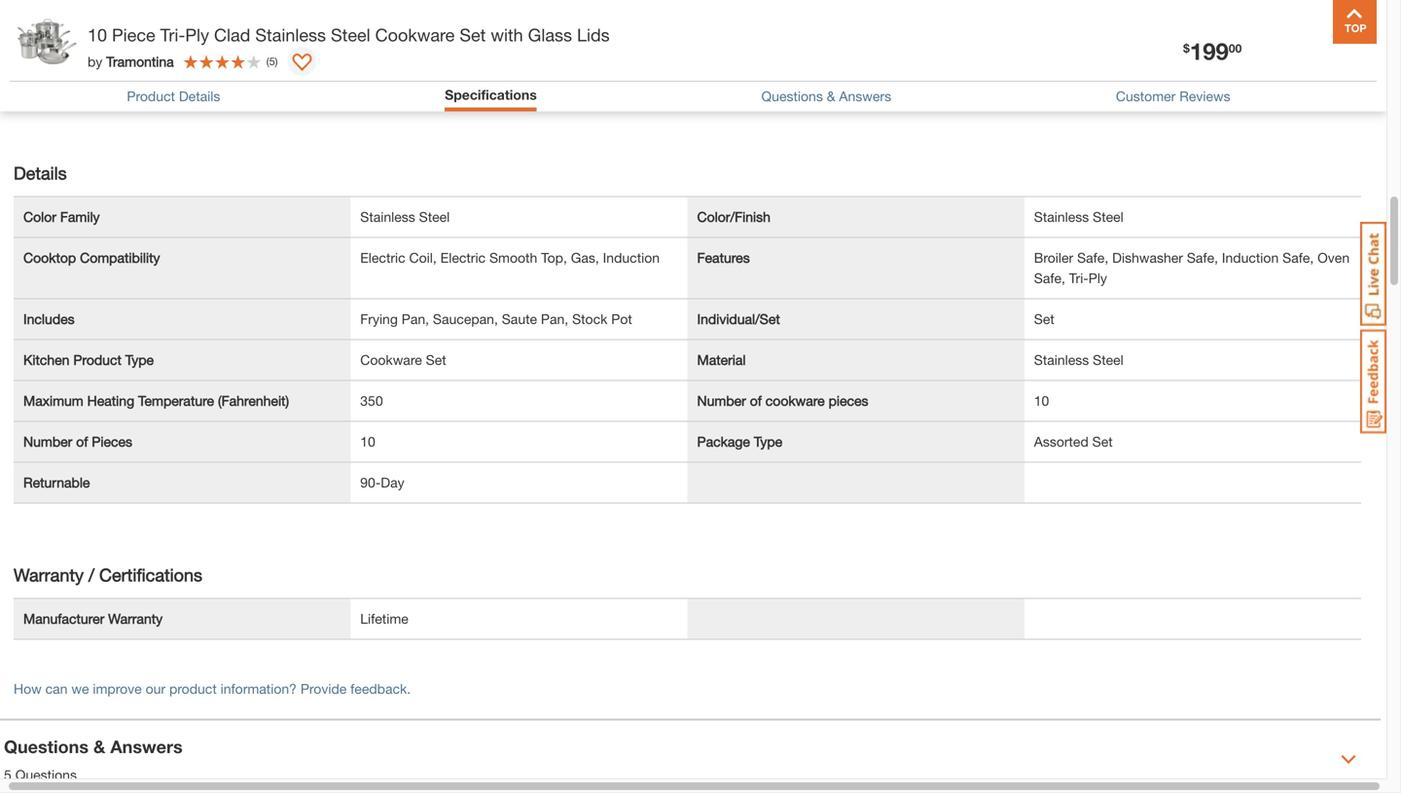 Task type: vqa. For each thing, say whether or not it's contained in the screenshot.
first
no



Task type: locate. For each thing, give the bounding box(es) containing it.
number for number of pieces
[[23, 434, 72, 450]]

of left cookware
[[750, 393, 762, 409]]

0 horizontal spatial pan,
[[402, 311, 429, 327]]

day
[[381, 475, 405, 491]]

0 horizontal spatial &
[[93, 736, 105, 757]]

1 horizontal spatial ply
[[1089, 270, 1108, 286]]

0 vertical spatial number
[[697, 393, 746, 409]]

stainless steel up broiler
[[1034, 209, 1124, 225]]

of
[[750, 393, 762, 409], [76, 434, 88, 450]]

saute right saucepan,
[[502, 311, 537, 327]]

cookware down frying
[[360, 352, 422, 368]]

1 vertical spatial product
[[73, 352, 122, 368]]

we
[[71, 681, 89, 697]]

induction inside 'broiler safe, dishwasher safe, induction safe, oven safe, tri-ply'
[[1222, 250, 1279, 266]]

frying
[[360, 311, 398, 327]]

1 horizontal spatial of
[[750, 393, 762, 409]]

maximum heating temperature (fahrenheit)
[[23, 393, 289, 409]]

0 horizontal spatial induction
[[603, 250, 660, 266]]

0 vertical spatial 5
[[269, 55, 275, 68]]

saute up show more
[[388, 35, 447, 62]]

2 horizontal spatial 10
[[1034, 393, 1050, 409]]

1 horizontal spatial product
[[127, 88, 175, 104]]

tri- right 'piece'
[[160, 24, 185, 45]]

product details
[[127, 88, 220, 104]]

0 horizontal spatial saute
[[388, 35, 447, 62]]

number down material
[[697, 393, 746, 409]]

1 horizontal spatial answers
[[839, 88, 892, 104]]

product
[[127, 88, 175, 104], [73, 352, 122, 368]]

0 horizontal spatial of
[[76, 434, 88, 450]]

1 induction from the left
[[603, 250, 660, 266]]

steel
[[331, 24, 371, 45], [419, 209, 450, 225], [1093, 209, 1124, 225], [1093, 352, 1124, 368]]

glass
[[528, 24, 572, 45]]

color/finish
[[697, 209, 771, 225]]

&
[[827, 88, 836, 104], [93, 736, 105, 757]]

safe, down broiler
[[1034, 270, 1066, 286]]

warranty down certifications
[[108, 611, 163, 627]]

feedback link image
[[1361, 329, 1387, 434]]

product up heating
[[73, 352, 122, 368]]

1 horizontal spatial details
[[179, 88, 220, 104]]

2 vertical spatial 10
[[360, 434, 376, 450]]

1 horizontal spatial warranty
[[108, 611, 163, 627]]

0 horizontal spatial tri-
[[160, 24, 185, 45]]

live chat image
[[1361, 222, 1387, 326]]

0 vertical spatial of
[[750, 393, 762, 409]]

features
[[697, 250, 750, 266]]

10 up by
[[88, 24, 107, 45]]

induction
[[603, 250, 660, 266], [1222, 250, 1279, 266]]

returnable
[[23, 475, 90, 491]]

answers
[[839, 88, 892, 104], [110, 736, 183, 757]]

0 horizontal spatial 10
[[88, 24, 107, 45]]

0 horizontal spatial number
[[23, 434, 72, 450]]

details up color
[[14, 163, 67, 183]]

1 horizontal spatial pan,
[[541, 311, 569, 327]]

& for questions & answers
[[827, 88, 836, 104]]

& for questions & answers 5 questions
[[93, 736, 105, 757]]

2 induction from the left
[[1222, 250, 1279, 266]]

electric
[[360, 250, 406, 266], [441, 250, 486, 266]]

number of cookware pieces
[[697, 393, 869, 409]]

assorted
[[1034, 434, 1089, 450]]

0 horizontal spatial 5
[[4, 767, 11, 783]]

product
[[169, 681, 217, 697]]

0 vertical spatial answers
[[839, 88, 892, 104]]

stainless up broiler
[[1034, 209, 1089, 225]]

0 vertical spatial questions
[[762, 88, 823, 104]]

5
[[269, 55, 275, 68], [4, 767, 11, 783]]

product down tramontina
[[127, 88, 175, 104]]

details down 10pm
[[179, 88, 220, 104]]

0 vertical spatial warranty
[[14, 565, 84, 585]]

by
[[88, 53, 102, 69]]

1 vertical spatial details
[[14, 163, 67, 183]]

number
[[697, 393, 746, 409], [23, 434, 72, 450]]

induction left oven
[[1222, 250, 1279, 266]]

1 horizontal spatial tri-
[[1070, 270, 1089, 286]]

0 horizontal spatial ply
[[185, 24, 209, 45]]

0 horizontal spatial answers
[[110, 736, 183, 757]]

frying pan, saucepan, saute pan, stock pot
[[360, 311, 632, 327]]

includes
[[23, 311, 75, 327]]

piece
[[112, 24, 155, 45]]

of left pieces
[[76, 434, 88, 450]]

0 horizontal spatial electric
[[360, 250, 406, 266]]

certifications
[[99, 565, 202, 585]]

type up maximum heating temperature (fahrenheit)
[[125, 352, 154, 368]]

2 pan, from the left
[[541, 311, 569, 327]]

oven
[[1318, 250, 1350, 266]]

1 vertical spatial number
[[23, 434, 72, 450]]

compatibility
[[80, 250, 160, 266]]

coil,
[[409, 250, 437, 266]]

tri-
[[160, 24, 185, 45], [1070, 270, 1089, 286]]

1 vertical spatial ply
[[1089, 270, 1108, 286]]

1 vertical spatial &
[[93, 736, 105, 757]]

pot
[[612, 311, 632, 327]]

pan, right frying
[[402, 311, 429, 327]]

1 vertical spatial saute
[[502, 311, 537, 327]]

10 up 'assorted' at the bottom of page
[[1034, 393, 1050, 409]]

0 vertical spatial product
[[127, 88, 175, 104]]

tri- down broiler
[[1070, 270, 1089, 286]]

stock
[[572, 311, 608, 327]]

electric left 'coil,'
[[360, 250, 406, 266]]

0 vertical spatial type
[[125, 352, 154, 368]]

1 horizontal spatial electric
[[441, 250, 486, 266]]

answers inside the questions & answers 5 questions
[[110, 736, 183, 757]]

cookware up show more
[[375, 24, 455, 45]]

family
[[60, 209, 100, 225]]

safe,
[[1078, 250, 1109, 266], [1187, 250, 1219, 266], [1283, 250, 1314, 266], [1034, 270, 1066, 286]]

stainless steel up assorted set
[[1034, 352, 1124, 368]]

set down broiler
[[1034, 311, 1055, 327]]

1 horizontal spatial type
[[754, 434, 783, 450]]

2 electric from the left
[[441, 250, 486, 266]]

cookware
[[375, 24, 455, 45], [360, 352, 422, 368]]

questions & answers button
[[762, 88, 892, 104], [762, 88, 892, 104]]

10pm
[[191, 37, 233, 56]]

cooktop compatibility
[[23, 250, 160, 266]]

manufacturer
[[23, 611, 104, 627]]

product image image
[[15, 10, 78, 73]]

warranty / certifications
[[14, 565, 202, 585]]

10
[[88, 24, 107, 45], [1034, 393, 1050, 409], [360, 434, 376, 450]]

0 vertical spatial saute
[[388, 35, 447, 62]]

stainless steel for color/finish
[[1034, 209, 1124, 225]]

0 horizontal spatial type
[[125, 352, 154, 368]]

1 vertical spatial of
[[76, 434, 88, 450]]

how
[[14, 681, 42, 697]]

1 vertical spatial answers
[[110, 736, 183, 757]]

What can we help you find today? search field
[[381, 26, 900, 67]]

& inside the questions & answers 5 questions
[[93, 736, 105, 757]]

0 vertical spatial &
[[827, 88, 836, 104]]

product details button
[[127, 88, 220, 104], [127, 88, 220, 104]]

broiler
[[1034, 250, 1074, 266]]

display image
[[293, 54, 312, 73]]

cookware
[[766, 393, 825, 409]]

heating
[[87, 393, 134, 409]]

reviews
[[1180, 88, 1231, 104]]

1 vertical spatial type
[[754, 434, 783, 450]]

warranty left /
[[14, 565, 84, 585]]

more
[[426, 72, 456, 88]]

0 vertical spatial cookware
[[375, 24, 455, 45]]

ply
[[185, 24, 209, 45], [1089, 270, 1108, 286]]

stainless
[[255, 24, 326, 45], [360, 209, 415, 225], [1034, 209, 1089, 225], [1034, 352, 1089, 368]]

kitchen product type
[[23, 352, 154, 368]]

pieces
[[829, 393, 869, 409]]

type
[[125, 352, 154, 368], [754, 434, 783, 450]]

specifications button
[[445, 87, 537, 107], [445, 87, 537, 103]]

questions & answers
[[762, 88, 892, 104]]

details
[[179, 88, 220, 104], [14, 163, 67, 183]]

1 vertical spatial tri-
[[1070, 270, 1089, 286]]

package
[[697, 434, 750, 450]]

tramontina
[[106, 53, 174, 69]]

1 vertical spatial warranty
[[108, 611, 163, 627]]

electric right 'coil,'
[[441, 250, 486, 266]]

pan, left stock
[[541, 311, 569, 327]]

1 vertical spatial questions
[[4, 736, 89, 757]]

induction right gas,
[[603, 250, 660, 266]]

temperature
[[138, 393, 214, 409]]

0 vertical spatial tri-
[[160, 24, 185, 45]]

1 horizontal spatial &
[[827, 88, 836, 104]]

0 horizontal spatial details
[[14, 163, 67, 183]]

1 vertical spatial 5
[[4, 767, 11, 783]]

0 vertical spatial ply
[[185, 24, 209, 45]]

type down number of cookware pieces
[[754, 434, 783, 450]]

10 up 90-
[[360, 434, 376, 450]]

set right 'assorted' at the bottom of page
[[1093, 434, 1113, 450]]

90-day
[[360, 475, 405, 491]]

$
[[1184, 41, 1190, 55]]

number down maximum
[[23, 434, 72, 450]]

1 horizontal spatial number
[[697, 393, 746, 409]]

1 horizontal spatial induction
[[1222, 250, 1279, 266]]



Task type: describe. For each thing, give the bounding box(es) containing it.
safe, right dishwasher
[[1187, 250, 1219, 266]]

ply inside 'broiler safe, dishwasher safe, induction safe, oven safe, tri-ply'
[[1089, 270, 1108, 286]]

the home depot logo image
[[10, 16, 72, 78]]

1 electric from the left
[[360, 250, 406, 266]]

1 horizontal spatial 5
[[269, 55, 275, 68]]

maximum
[[23, 393, 83, 409]]

how can we improve our product information? provide feedback. link
[[14, 681, 411, 697]]

350
[[360, 393, 383, 409]]

stainless up 'coil,'
[[360, 209, 415, 225]]

0 horizontal spatial product
[[73, 352, 122, 368]]

broiler safe, dishwasher safe, induction safe, oven safe, tri-ply
[[1034, 250, 1350, 286]]

(
[[266, 55, 269, 68]]

click to redirect to view my cart page image
[[1321, 23, 1344, 47]]

1 horizontal spatial saute
[[502, 311, 537, 327]]

stainless steel for material
[[1034, 352, 1124, 368]]

improve
[[93, 681, 142, 697]]

package type
[[697, 434, 783, 450]]

can
[[45, 681, 68, 697]]

feedback.
[[351, 681, 411, 697]]

gas,
[[571, 250, 599, 266]]

show more
[[388, 72, 456, 88]]

of for pieces
[[76, 434, 88, 450]]

show more button
[[388, 66, 615, 102]]

1 vertical spatial 10
[[1034, 393, 1050, 409]]

color family
[[23, 209, 100, 225]]

safe, right broiler
[[1078, 250, 1109, 266]]

number for number of cookware pieces
[[697, 393, 746, 409]]

(fahrenheit)
[[218, 393, 289, 409]]

manufacturer warranty
[[23, 611, 163, 627]]

pieces
[[92, 434, 132, 450]]

2 vertical spatial questions
[[15, 767, 77, 783]]

questions for questions & answers 5 questions
[[4, 736, 89, 757]]

questions for questions & answers
[[762, 88, 823, 104]]

electric coil, electric smooth top, gas, induction
[[360, 250, 660, 266]]

clad
[[214, 24, 250, 45]]

material
[[697, 352, 746, 368]]

1 pan, from the left
[[402, 311, 429, 327]]

show
[[388, 72, 422, 88]]

00
[[1229, 41, 1242, 55]]

stainless up )
[[255, 24, 326, 45]]

pan
[[453, 35, 493, 62]]

stainless up 'assorted' at the bottom of page
[[1034, 352, 1089, 368]]

1 horizontal spatial 10
[[360, 434, 376, 450]]

how can we improve our product information? provide feedback.
[[14, 681, 411, 697]]

cooktop
[[23, 250, 76, 266]]

specifications
[[445, 87, 537, 103]]

product image
[[33, 0, 320, 32]]

color
[[23, 209, 56, 225]]

75150 button
[[277, 37, 345, 56]]

dishwasher
[[1113, 250, 1184, 266]]

$ 199 00
[[1184, 37, 1242, 65]]

tri- inside 'broiler safe, dishwasher safe, induction safe, oven safe, tri-ply'
[[1070, 270, 1089, 286]]

1 vertical spatial cookware
[[360, 352, 422, 368]]

number of pieces
[[23, 434, 132, 450]]

customer
[[1116, 88, 1176, 104]]

customer reviews
[[1116, 88, 1231, 104]]

( 5 )
[[266, 55, 278, 68]]

set left with
[[460, 24, 486, 45]]

our
[[146, 681, 166, 697]]

/
[[89, 565, 94, 585]]

0 vertical spatial 10
[[88, 24, 107, 45]]

5 inside the questions & answers 5 questions
[[4, 767, 11, 783]]

by tramontina
[[88, 53, 174, 69]]

saucepan,
[[433, 311, 498, 327]]

0 vertical spatial details
[[179, 88, 220, 104]]

0 horizontal spatial warranty
[[14, 565, 84, 585]]

kitchen
[[23, 352, 70, 368]]

10 piece tri-ply clad stainless steel cookware set with glass lids
[[88, 24, 610, 45]]

safe, left oven
[[1283, 250, 1314, 266]]

set down saucepan,
[[426, 352, 446, 368]]

provide
[[301, 681, 347, 697]]

answers for questions & answers
[[839, 88, 892, 104]]

with
[[491, 24, 523, 45]]

answers for questions & answers 5 questions
[[110, 736, 183, 757]]

top,
[[541, 250, 567, 266]]

assorted set
[[1034, 434, 1113, 450]]

smooth
[[490, 250, 538, 266]]

lids
[[577, 24, 610, 45]]

199
[[1190, 37, 1229, 65]]

top button
[[1333, 0, 1377, 44]]

questions & answers 5 questions
[[4, 736, 183, 783]]

)
[[275, 55, 278, 68]]

90-
[[360, 475, 381, 491]]

mesquite
[[119, 37, 183, 56]]

saute pan
[[388, 35, 493, 62]]

cookware set
[[360, 352, 446, 368]]

caret image
[[1341, 752, 1357, 767]]

information?
[[221, 681, 297, 697]]

stainless steel up 'coil,'
[[360, 209, 450, 225]]

mesquite 10pm
[[119, 37, 233, 56]]

of for cookware
[[750, 393, 762, 409]]

individual/set
[[697, 311, 780, 327]]

75150
[[301, 37, 344, 56]]

lifetime
[[360, 611, 409, 627]]



